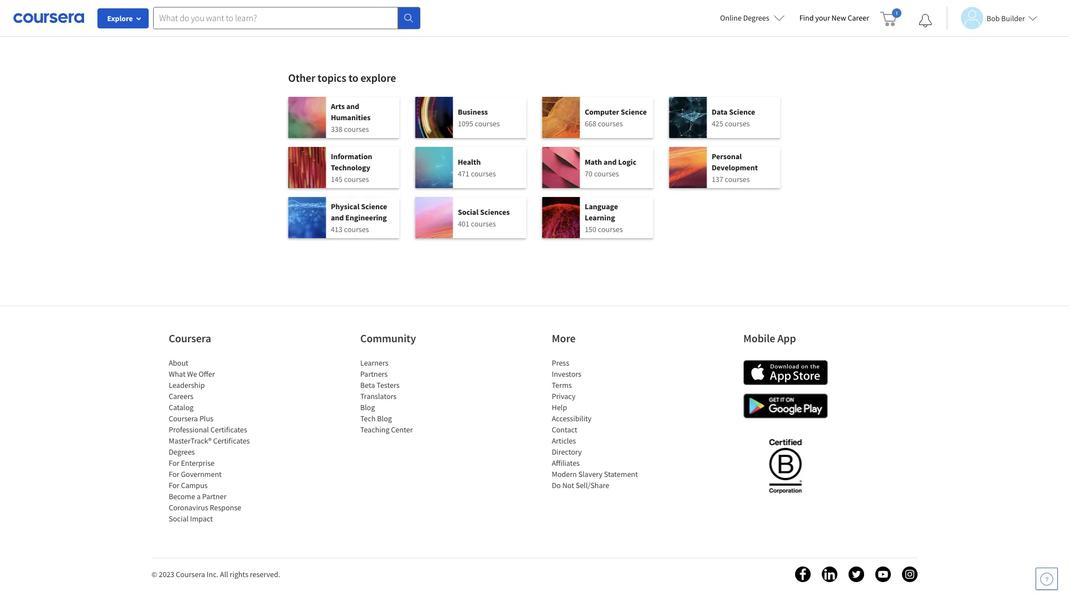 Task type: locate. For each thing, give the bounding box(es) containing it.
slavery
[[578, 469, 603, 479]]

partners link
[[360, 369, 388, 379]]

0 vertical spatial blog
[[360, 403, 375, 413]]

computer science 668 courses
[[585, 107, 647, 128]]

0 vertical spatial coursera
[[169, 332, 211, 345]]

certificates
[[210, 425, 247, 435], [213, 436, 250, 446]]

personal development 137 courses
[[712, 151, 758, 184]]

list for more
[[552, 357, 646, 491]]

0 horizontal spatial degrees
[[169, 447, 195, 457]]

and
[[346, 101, 359, 111], [604, 157, 617, 167], [331, 212, 344, 222]]

rights
[[230, 570, 248, 580]]

other
[[288, 71, 315, 85]]

not
[[562, 481, 574, 491]]

learners partners beta testers translators blog tech blog teaching center
[[360, 358, 413, 435]]

list containing about
[[169, 357, 263, 525]]

1 vertical spatial and
[[604, 157, 617, 167]]

2 vertical spatial for
[[169, 481, 179, 491]]

modern slavery statement link
[[552, 469, 638, 479]]

0 horizontal spatial science
[[361, 201, 387, 211]]

list containing arts and humanities
[[288, 97, 781, 247]]

courses down technology
[[344, 174, 369, 184]]

find your new career link
[[794, 11, 875, 25]]

coursera down the catalog
[[169, 414, 198, 424]]

blog link
[[360, 403, 375, 413]]

social up 401
[[458, 207, 479, 217]]

425
[[712, 118, 723, 128]]

science up engineering
[[361, 201, 387, 211]]

coursera image
[[13, 9, 84, 27]]

blog
[[360, 403, 375, 413], [377, 414, 392, 424]]

blog up the teaching center link
[[377, 414, 392, 424]]

new
[[832, 13, 846, 23]]

and right math at the right top
[[604, 157, 617, 167]]

and up the humanities
[[346, 101, 359, 111]]

coursera
[[169, 332, 211, 345], [169, 414, 198, 424], [176, 570, 205, 580]]

0 vertical spatial degrees
[[743, 13, 769, 23]]

courses
[[475, 118, 500, 128], [598, 118, 623, 128], [725, 118, 750, 128], [344, 124, 369, 134], [471, 168, 496, 178], [594, 168, 619, 178], [344, 174, 369, 184], [725, 174, 750, 184], [471, 219, 496, 229], [344, 224, 369, 234], [598, 224, 623, 234]]

careers link
[[169, 391, 193, 401]]

plus
[[199, 414, 213, 424]]

what
[[169, 369, 186, 379]]

1 vertical spatial social
[[169, 514, 188, 524]]

list
[[288, 97, 781, 247], [169, 357, 263, 525], [360, 357, 455, 435], [552, 357, 646, 491]]

certificates down professional certificates link
[[213, 436, 250, 446]]

What do you want to learn? text field
[[153, 7, 398, 29]]

1 vertical spatial for
[[169, 469, 179, 479]]

courses right 425
[[725, 118, 750, 128]]

science right 'data'
[[729, 107, 755, 117]]

social
[[458, 207, 479, 217], [169, 514, 188, 524]]

shopping cart: 1 item image
[[880, 8, 901, 26]]

what we offer link
[[169, 369, 215, 379]]

courses down sciences
[[471, 219, 496, 229]]

mastertrack®
[[169, 436, 211, 446]]

courses inside physical science and engineering 413 courses
[[344, 224, 369, 234]]

coursera twitter image
[[849, 567, 864, 582]]

for up for campus link
[[169, 469, 179, 479]]

certificates up mastertrack® certificates link
[[210, 425, 247, 435]]

1 horizontal spatial degrees
[[743, 13, 769, 23]]

science inside data science 425 courses
[[729, 107, 755, 117]]

offer
[[199, 369, 215, 379]]

for
[[169, 458, 179, 468], [169, 469, 179, 479], [169, 481, 179, 491]]

contact
[[552, 425, 577, 435]]

enterprise
[[181, 458, 214, 468]]

1 vertical spatial degrees
[[169, 447, 195, 457]]

science for physical science and engineering 413 courses
[[361, 201, 387, 211]]

physical science and engineering 413 courses
[[331, 201, 387, 234]]

1 horizontal spatial and
[[346, 101, 359, 111]]

0 vertical spatial social
[[458, 207, 479, 217]]

about
[[169, 358, 188, 368]]

0 horizontal spatial social
[[169, 514, 188, 524]]

courses down engineering
[[344, 224, 369, 234]]

courses down the humanities
[[344, 124, 369, 134]]

and up 413
[[331, 212, 344, 222]]

courses down math at the right top
[[594, 168, 619, 178]]

mobile app
[[743, 332, 796, 345]]

courses down learning
[[598, 224, 623, 234]]

investors
[[552, 369, 581, 379]]

and for math
[[604, 157, 617, 167]]

1 vertical spatial coursera
[[169, 414, 198, 424]]

list for community
[[360, 357, 455, 435]]

science right computer
[[621, 107, 647, 117]]

data science 425 courses
[[712, 107, 755, 128]]

online degrees
[[720, 13, 769, 23]]

social impact link
[[169, 514, 213, 524]]

338
[[331, 124, 342, 134]]

courses down business
[[475, 118, 500, 128]]

coursera plus link
[[169, 414, 213, 424]]

courses down health
[[471, 168, 496, 178]]

1 horizontal spatial blog
[[377, 414, 392, 424]]

degrees down mastertrack®
[[169, 447, 195, 457]]

online degrees button
[[711, 6, 794, 30]]

get it on google play image
[[743, 394, 828, 419]]

and inside 'math and logic 70 courses'
[[604, 157, 617, 167]]

0 horizontal spatial blog
[[360, 403, 375, 413]]

social inside the social sciences 401 courses
[[458, 207, 479, 217]]

your
[[815, 13, 830, 23]]

math
[[585, 157, 602, 167]]

2 for from the top
[[169, 469, 179, 479]]

0 vertical spatial for
[[169, 458, 179, 468]]

0 vertical spatial and
[[346, 101, 359, 111]]

for government link
[[169, 469, 222, 479]]

inc.
[[207, 570, 218, 580]]

coursera left inc.
[[176, 570, 205, 580]]

find
[[799, 13, 814, 23]]

directory
[[552, 447, 582, 457]]

help
[[552, 403, 567, 413]]

arts and humanities 338 courses
[[331, 101, 371, 134]]

for up become
[[169, 481, 179, 491]]

mobile
[[743, 332, 775, 345]]

coursera inside about what we offer leadership careers catalog coursera plus professional certificates mastertrack® certificates degrees for enterprise for government for campus become a partner coronavirus response social impact
[[169, 414, 198, 424]]

become
[[169, 492, 195, 502]]

app
[[777, 332, 796, 345]]

blog up tech
[[360, 403, 375, 413]]

center
[[391, 425, 413, 435]]

courses inside 'math and logic 70 courses'
[[594, 168, 619, 178]]

translators link
[[360, 391, 397, 401]]

0 horizontal spatial and
[[331, 212, 344, 222]]

2 horizontal spatial science
[[729, 107, 755, 117]]

list containing press
[[552, 357, 646, 491]]

courses down development
[[725, 174, 750, 184]]

science inside computer science 668 courses
[[621, 107, 647, 117]]

reserved.
[[250, 570, 280, 580]]

2 vertical spatial and
[[331, 212, 344, 222]]

social down coronavirus
[[169, 514, 188, 524]]

1 horizontal spatial science
[[621, 107, 647, 117]]

help center image
[[1040, 572, 1053, 586]]

and inside arts and humanities 338 courses
[[346, 101, 359, 111]]

science inside physical science and engineering 413 courses
[[361, 201, 387, 211]]

2023
[[159, 570, 174, 580]]

degrees right online at the top of the page
[[743, 13, 769, 23]]

for down the degrees link
[[169, 458, 179, 468]]

bob
[[987, 13, 1000, 23]]

coursera linkedin image
[[822, 567, 837, 582]]

investors link
[[552, 369, 581, 379]]

explore
[[107, 13, 133, 23]]

145
[[331, 174, 342, 184]]

personal
[[712, 151, 742, 161]]

1 horizontal spatial social
[[458, 207, 479, 217]]

for campus link
[[169, 481, 208, 491]]

courses down computer
[[598, 118, 623, 128]]

413
[[331, 224, 342, 234]]

list containing learners
[[360, 357, 455, 435]]

for enterprise link
[[169, 458, 214, 468]]

career
[[848, 13, 869, 23]]

community
[[360, 332, 416, 345]]

coursera up about link
[[169, 332, 211, 345]]

do
[[552, 481, 561, 491]]

science for computer science 668 courses
[[621, 107, 647, 117]]

courses inside computer science 668 courses
[[598, 118, 623, 128]]

courses inside the social sciences 401 courses
[[471, 219, 496, 229]]

courses inside language learning 150 courses
[[598, 224, 623, 234]]

coronavirus response link
[[169, 503, 241, 513]]

all
[[220, 570, 228, 580]]

1 for from the top
[[169, 458, 179, 468]]

download on the app store image
[[743, 360, 828, 385]]

courses inside 'business 1095 courses'
[[475, 118, 500, 128]]

None search field
[[153, 7, 420, 29]]

bob builder
[[987, 13, 1025, 23]]

2 horizontal spatial and
[[604, 157, 617, 167]]

degrees inside dropdown button
[[743, 13, 769, 23]]



Task type: vqa. For each thing, say whether or not it's contained in the screenshot.


Task type: describe. For each thing, give the bounding box(es) containing it.
learners
[[360, 358, 388, 368]]

health 471 courses
[[458, 157, 496, 178]]

press link
[[552, 358, 569, 368]]

courses inside personal development 137 courses
[[725, 174, 750, 184]]

directory link
[[552, 447, 582, 457]]

statement
[[604, 469, 638, 479]]

arts
[[331, 101, 345, 111]]

tech
[[360, 414, 376, 424]]

2 vertical spatial coursera
[[176, 570, 205, 580]]

help link
[[552, 403, 567, 413]]

mastertrack® certificates link
[[169, 436, 250, 446]]

471
[[458, 168, 469, 178]]

other topics to explore
[[288, 71, 396, 85]]

coronavirus
[[169, 503, 208, 513]]

computer
[[585, 107, 619, 117]]

professional certificates link
[[169, 425, 247, 435]]

we
[[187, 369, 197, 379]]

401
[[458, 219, 469, 229]]

© 2023 coursera inc. all rights reserved.
[[151, 570, 280, 580]]

engineering
[[345, 212, 387, 222]]

math and logic 70 courses
[[585, 157, 636, 178]]

articles link
[[552, 436, 576, 446]]

coursera facebook image
[[795, 567, 811, 582]]

health
[[458, 157, 481, 167]]

information
[[331, 151, 372, 161]]

terms link
[[552, 380, 572, 390]]

668
[[585, 118, 596, 128]]

137
[[712, 174, 723, 184]]

0 vertical spatial certificates
[[210, 425, 247, 435]]

about what we offer leadership careers catalog coursera plus professional certificates mastertrack® certificates degrees for enterprise for government for campus become a partner coronavirus response social impact
[[169, 358, 250, 524]]

government
[[181, 469, 222, 479]]

coursera youtube image
[[875, 567, 891, 582]]

degrees inside about what we offer leadership careers catalog coursera plus professional certificates mastertrack® certificates degrees for enterprise for government for campus become a partner coronavirus response social impact
[[169, 447, 195, 457]]

testers
[[377, 380, 400, 390]]

online
[[720, 13, 742, 23]]

logic
[[618, 157, 636, 167]]

business
[[458, 107, 488, 117]]

privacy
[[552, 391, 575, 401]]

articles
[[552, 436, 576, 446]]

a
[[197, 492, 201, 502]]

learning
[[585, 212, 615, 222]]

and inside physical science and engineering 413 courses
[[331, 212, 344, 222]]

affiliates
[[552, 458, 580, 468]]

technology
[[331, 162, 370, 172]]

professional
[[169, 425, 209, 435]]

about link
[[169, 358, 188, 368]]

teaching center link
[[360, 425, 413, 435]]

degrees link
[[169, 447, 195, 457]]

contact link
[[552, 425, 577, 435]]

1 vertical spatial certificates
[[213, 436, 250, 446]]

and for arts
[[346, 101, 359, 111]]

explore button
[[97, 8, 149, 28]]

list for other topics to explore
[[288, 97, 781, 247]]

tech blog link
[[360, 414, 392, 424]]

show notifications image
[[919, 14, 932, 27]]

©
[[151, 570, 157, 580]]

logo of certified b corporation image
[[763, 433, 808, 499]]

beta testers link
[[360, 380, 400, 390]]

topics
[[318, 71, 346, 85]]

more
[[552, 332, 576, 345]]

information technology 145 courses
[[331, 151, 372, 184]]

1 vertical spatial blog
[[377, 414, 392, 424]]

language
[[585, 201, 618, 211]]

beta
[[360, 380, 375, 390]]

terms
[[552, 380, 572, 390]]

coursera instagram image
[[902, 567, 918, 582]]

150
[[585, 224, 596, 234]]

courses inside the health 471 courses
[[471, 168, 496, 178]]

physical
[[331, 201, 360, 211]]

become a partner link
[[169, 492, 226, 502]]

humanities
[[331, 112, 371, 122]]

builder
[[1001, 13, 1025, 23]]

social inside about what we offer leadership careers catalog coursera plus professional certificates mastertrack® certificates degrees for enterprise for government for campus become a partner coronavirus response social impact
[[169, 514, 188, 524]]

courses inside data science 425 courses
[[725, 118, 750, 128]]

courses inside arts and humanities 338 courses
[[344, 124, 369, 134]]

science for data science 425 courses
[[729, 107, 755, 117]]

catalog
[[169, 403, 194, 413]]

leadership
[[169, 380, 205, 390]]

list for coursera
[[169, 357, 263, 525]]

to
[[349, 71, 358, 85]]

courses inside information technology 145 courses
[[344, 174, 369, 184]]

impact
[[190, 514, 213, 524]]

affiliates link
[[552, 458, 580, 468]]

3 for from the top
[[169, 481, 179, 491]]

partners
[[360, 369, 388, 379]]

careers
[[169, 391, 193, 401]]

privacy link
[[552, 391, 575, 401]]

press
[[552, 358, 569, 368]]

leadership link
[[169, 380, 205, 390]]

learners link
[[360, 358, 388, 368]]

development
[[712, 162, 758, 172]]

sciences
[[480, 207, 510, 217]]

accessibility
[[552, 414, 592, 424]]

teaching
[[360, 425, 390, 435]]



